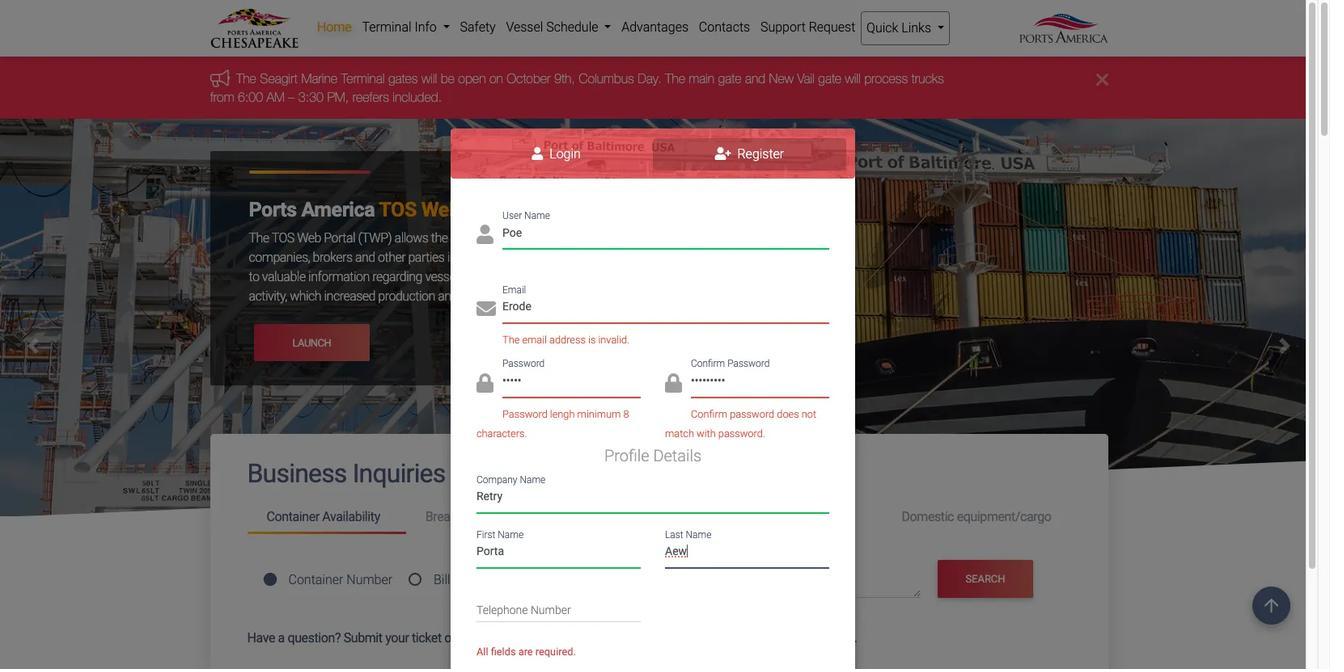 Task type: locate. For each thing, give the bounding box(es) containing it.
Enter Container Numbers text field
[[671, 571, 921, 599]]

1 vertical spatial container
[[288, 572, 343, 588]]

last name
[[665, 529, 712, 541]]

9th,
[[554, 72, 575, 86]]

business inquiries
[[247, 459, 445, 490]]

home
[[317, 19, 352, 35]]

support right customer
[[601, 631, 645, 647]]

allows
[[395, 231, 428, 246]]

0 horizontal spatial to
[[249, 270, 259, 285]]

web
[[421, 198, 460, 222], [297, 231, 321, 246]]

name for user name
[[524, 210, 550, 222]]

0 vertical spatial confirm
[[691, 359, 725, 370]]

name for last name
[[686, 529, 712, 541]]

password inside password lengh minimum 8 characters.
[[502, 408, 548, 420]]

confirm for password
[[691, 359, 725, 370]]

login
[[546, 146, 581, 161]]

on left our
[[480, 631, 494, 647]]

confirm up the match
[[691, 408, 727, 420]]

name up the communicate
[[524, 210, 550, 222]]

1 horizontal spatial with
[[697, 428, 716, 440]]

vail
[[797, 72, 814, 86]]

tos web portal image
[[0, 119, 1318, 670]]

be
[[440, 72, 454, 86]]

support request link
[[755, 11, 861, 44]]

1 horizontal spatial will
[[845, 72, 860, 86]]

password lengh minimum 8 characters.
[[477, 408, 629, 440]]

and inside the seagirt marine terminal gates will be open on october 9th, columbus day. the main gate and new vail gate will process trucks from 6:00 am – 3:30 pm, reefers included.
[[745, 72, 765, 86]]

confirm for password
[[691, 408, 727, 420]]

1 horizontal spatial support
[[761, 19, 806, 35]]

request up vail
[[809, 19, 856, 35]]

2 lock image from the left
[[665, 373, 682, 393]]

home link
[[312, 11, 357, 44]]

submit
[[344, 631, 382, 647]]

2 confirm from the top
[[691, 408, 727, 420]]

availability for breakbulk availability
[[482, 510, 540, 525]]

1 horizontal spatial portal
[[465, 198, 518, 222]]

web up the
[[421, 198, 460, 222]]

business
[[247, 459, 347, 490]]

portal inside the tos web portal (twp) allows the terminal to communicate with trucking companies,                         brokers and other parties in real time, while providing immediate access to valuable                         information regarding vessel schedule, import and export cargo and gate activity, which increased production and accuracy.
[[324, 231, 355, 246]]

confirm password does not match with password.
[[665, 408, 816, 440]]

gate right main
[[718, 72, 741, 86]]

0 vertical spatial container
[[267, 510, 319, 525]]

0 horizontal spatial portal
[[324, 231, 355, 246]]

lock image up the match
[[665, 373, 682, 393]]

the up 6:00
[[236, 72, 256, 86]]

2 will from the left
[[845, 72, 860, 86]]

not
[[802, 408, 816, 420]]

0 horizontal spatial number
[[347, 572, 393, 588]]

container for container number
[[288, 572, 343, 588]]

lock image
[[477, 373, 494, 393], [665, 373, 682, 393]]

tab list
[[451, 129, 855, 179]]

2 availability from the left
[[482, 510, 540, 525]]

1 horizontal spatial number
[[531, 605, 571, 617]]

customer
[[543, 631, 598, 647]]

Company Name text field
[[477, 485, 829, 514]]

all
[[477, 647, 488, 659]]

are
[[518, 647, 533, 659]]

regarding
[[372, 270, 422, 285]]

name for first name
[[498, 529, 524, 541]]

container availability
[[267, 510, 380, 525]]

immediate up cargo at the top of the page
[[591, 250, 647, 266]]

access
[[650, 250, 688, 266]]

portal up brokers
[[324, 231, 355, 246]]

0 horizontal spatial immediate
[[591, 250, 647, 266]]

tos up allows
[[379, 198, 417, 222]]

name right last
[[686, 529, 712, 541]]

to
[[497, 231, 507, 246], [249, 270, 259, 285]]

to right user icon
[[497, 231, 507, 246]]

1 horizontal spatial immediate
[[770, 631, 828, 647]]

3:30
[[298, 90, 323, 104]]

the seagirt marine terminal gates will be open on october 9th, columbus day. the main gate and new vail gate will process trucks from 6:00 am – 3:30 pm, reefers included.
[[210, 72, 944, 104]]

1 vertical spatial with
[[697, 428, 716, 440]]

and left new
[[745, 72, 765, 86]]

0 horizontal spatial will
[[421, 72, 437, 86]]

1 vertical spatial number
[[531, 605, 571, 617]]

web up brokers
[[297, 231, 321, 246]]

User Name text field
[[502, 221, 829, 250]]

gate down access
[[666, 270, 690, 285]]

1 confirm from the top
[[691, 359, 725, 370]]

eir reprint link
[[724, 503, 882, 533]]

0 horizontal spatial tos
[[272, 231, 294, 246]]

0 horizontal spatial support
[[601, 631, 645, 647]]

Confirm Password password field
[[691, 369, 829, 398]]

export
[[574, 270, 608, 285]]

password for password
[[502, 359, 545, 370]]

0 vertical spatial portal
[[465, 198, 518, 222]]

to up activity,
[[249, 270, 259, 285]]

will left process
[[845, 72, 860, 86]]

availability
[[322, 510, 380, 525], [482, 510, 540, 525]]

6:00
[[237, 90, 263, 104]]

support inside support request link
[[761, 19, 806, 35]]

with right the match
[[697, 428, 716, 440]]

the inside the tos web portal (twp) allows the terminal to communicate with trucking companies,                         brokers and other parties in real time, while providing immediate access to valuable                         information regarding vessel schedule, import and export cargo and gate activity, which increased production and accuracy.
[[249, 231, 269, 246]]

0 horizontal spatial gate
[[666, 270, 690, 285]]

1 vertical spatial immediate
[[770, 631, 828, 647]]

0 horizontal spatial availability
[[322, 510, 380, 525]]

telephone
[[477, 605, 528, 617]]

with
[[587, 231, 609, 246], [697, 428, 716, 440]]

0 vertical spatial web
[[421, 198, 460, 222]]

the seagirt marine terminal gates will be open on october 9th, columbus day. the main gate and new vail gate will process trucks from 6:00 am – 3:30 pm, reefers included. alert
[[0, 57, 1318, 119]]

booking/edo link
[[565, 503, 724, 533]]

customer support request link
[[543, 631, 693, 647]]

support
[[761, 19, 806, 35], [601, 631, 645, 647]]

will left be
[[421, 72, 437, 86]]

information
[[308, 270, 370, 285]]

support up new
[[761, 19, 806, 35]]

which
[[290, 289, 321, 304]]

help.
[[831, 631, 857, 647]]

included.
[[392, 90, 442, 104]]

ports america tos web portal
[[249, 198, 518, 222]]

lock image for password lengh minimum 8 characters.
[[477, 373, 494, 393]]

gate right vail
[[818, 72, 841, 86]]

the up companies,
[[249, 231, 269, 246]]

request left page
[[648, 631, 693, 647]]

inquiries
[[353, 459, 445, 490]]

1 horizontal spatial availability
[[482, 510, 540, 525]]

minimum
[[577, 408, 621, 420]]

1 vertical spatial portal
[[324, 231, 355, 246]]

the left email
[[502, 334, 520, 346]]

web inside the tos web portal (twp) allows the terminal to communicate with trucking companies,                         brokers and other parties in real time, while providing immediate access to valuable                         information regarding vessel schedule, import and export cargo and gate activity, which increased production and accuracy.
[[297, 231, 321, 246]]

Email text field
[[502, 295, 829, 324]]

the
[[431, 231, 448, 246]]

1 availability from the left
[[322, 510, 380, 525]]

password
[[502, 359, 545, 370], [728, 359, 770, 370], [502, 408, 548, 420]]

lengh
[[550, 408, 575, 420]]

0 vertical spatial on
[[489, 72, 503, 86]]

portal up user icon
[[465, 198, 518, 222]]

0 vertical spatial support
[[761, 19, 806, 35]]

email
[[522, 334, 547, 346]]

tos
[[379, 198, 417, 222], [272, 231, 294, 246]]

with inside the tos web portal (twp) allows the terminal to communicate with trucking companies,                         brokers and other parties in real time, while providing immediate access to valuable                         information regarding vessel schedule, import and export cargo and gate activity, which increased production and accuracy.
[[587, 231, 609, 246]]

First Name text field
[[477, 540, 641, 569]]

schedule,
[[461, 270, 511, 285]]

vessel
[[425, 270, 458, 285]]

request
[[809, 19, 856, 35], [648, 631, 693, 647]]

the
[[236, 72, 256, 86], [665, 72, 685, 86], [249, 231, 269, 246], [502, 334, 520, 346]]

trucks
[[911, 72, 944, 86]]

lock image up characters.
[[477, 373, 494, 393]]

0 horizontal spatial web
[[297, 231, 321, 246]]

password up password on the right bottom of the page
[[728, 359, 770, 370]]

0 vertical spatial immediate
[[591, 250, 647, 266]]

will
[[421, 72, 437, 86], [845, 72, 860, 86]]

brokers
[[313, 250, 352, 266]]

characters.
[[477, 428, 527, 440]]

name right first
[[498, 529, 524, 541]]

address
[[549, 334, 586, 346]]

0 horizontal spatial lock image
[[477, 373, 494, 393]]

first name
[[477, 529, 524, 541]]

2 horizontal spatial gate
[[818, 72, 841, 86]]

availability up first name
[[482, 510, 540, 525]]

1 vertical spatial web
[[297, 231, 321, 246]]

0 vertical spatial request
[[809, 19, 856, 35]]

domestic equipment/cargo
[[902, 510, 1051, 525]]

availability down business inquiries
[[322, 510, 380, 525]]

number up have a question? submit your ticket online on our new customer support request page and get immediate help.
[[531, 605, 571, 617]]

the for the email address is invalid.
[[502, 334, 520, 346]]

production
[[378, 289, 435, 304]]

number for telephone number
[[531, 605, 571, 617]]

0 horizontal spatial with
[[587, 231, 609, 246]]

america
[[301, 198, 375, 222]]

tos up companies,
[[272, 231, 294, 246]]

0 horizontal spatial request
[[648, 631, 693, 647]]

is
[[588, 334, 596, 346]]

have
[[247, 631, 275, 647]]

new
[[769, 72, 793, 86]]

0 vertical spatial number
[[347, 572, 393, 588]]

and
[[745, 72, 765, 86], [355, 250, 375, 266], [551, 270, 571, 285], [644, 270, 664, 285], [438, 289, 458, 304], [726, 631, 747, 647]]

1 will from the left
[[421, 72, 437, 86]]

0 vertical spatial tos
[[379, 198, 417, 222]]

confirm
[[691, 359, 725, 370], [691, 408, 727, 420]]

columbus
[[578, 72, 634, 86]]

1 lock image from the left
[[477, 373, 494, 393]]

on right open
[[489, 72, 503, 86]]

activity,
[[249, 289, 287, 304]]

0 vertical spatial with
[[587, 231, 609, 246]]

number up submit
[[347, 572, 393, 588]]

name right 'company'
[[520, 475, 546, 486]]

with left trucking on the left of page
[[587, 231, 609, 246]]

and down access
[[644, 270, 664, 285]]

0 vertical spatial to
[[497, 231, 507, 246]]

user image
[[532, 147, 543, 160]]

confirm inside confirm password does not match with password.
[[691, 408, 727, 420]]

password down email
[[502, 359, 545, 370]]

confirm up confirm password does not match with password.
[[691, 359, 725, 370]]

gate inside the tos web portal (twp) allows the terminal to communicate with trucking companies,                         brokers and other parties in real time, while providing immediate access to valuable                         information regarding vessel schedule, import and export cargo and gate activity, which increased production and accuracy.
[[666, 270, 690, 285]]

password up characters.
[[502, 408, 548, 420]]

container
[[267, 510, 319, 525], [288, 572, 343, 588]]

on
[[489, 72, 503, 86], [480, 631, 494, 647]]

1 horizontal spatial gate
[[718, 72, 741, 86]]

immediate right get
[[770, 631, 828, 647]]

and left get
[[726, 631, 747, 647]]

1 horizontal spatial lock image
[[665, 373, 682, 393]]

container down business
[[267, 510, 319, 525]]

first
[[477, 529, 496, 541]]

gates
[[388, 72, 418, 86]]

1 vertical spatial tos
[[272, 231, 294, 246]]

container up question?
[[288, 572, 343, 588]]

1 vertical spatial request
[[648, 631, 693, 647]]

1 vertical spatial confirm
[[691, 408, 727, 420]]

1 horizontal spatial to
[[497, 231, 507, 246]]



Task type: vqa. For each thing, say whether or not it's contained in the screenshot.
Terminal
yes



Task type: describe. For each thing, give the bounding box(es) containing it.
ports
[[249, 198, 297, 222]]

register
[[734, 146, 784, 161]]

launch
[[293, 337, 331, 349]]

email
[[502, 284, 526, 296]]

password
[[730, 408, 774, 420]]

seagirt
[[260, 72, 297, 86]]

import
[[513, 270, 549, 285]]

advantages link
[[616, 11, 694, 44]]

ticket
[[412, 631, 442, 647]]

get
[[750, 631, 767, 647]]

user
[[502, 210, 522, 222]]

terminal
[[451, 231, 494, 246]]

and down vessel
[[438, 289, 458, 304]]

with inside confirm password does not match with password.
[[697, 428, 716, 440]]

main
[[689, 72, 714, 86]]

support request
[[761, 19, 856, 35]]

close image
[[1096, 70, 1108, 89]]

lock image for confirm password does not match with password.
[[665, 373, 682, 393]]

providing
[[539, 250, 588, 266]]

day.
[[637, 72, 661, 86]]

page
[[696, 631, 723, 647]]

on inside the seagirt marine terminal gates will be open on october 9th, columbus day. the main gate and new vail gate will process trucks from 6:00 am – 3:30 pm, reefers included.
[[489, 72, 503, 86]]

new
[[518, 631, 541, 647]]

company name
[[477, 475, 546, 486]]

while
[[509, 250, 537, 266]]

1 vertical spatial on
[[480, 631, 494, 647]]

process
[[864, 72, 908, 86]]

the seagirt marine terminal gates will be open on october 9th, columbus day. the main gate and new vail gate will process trucks from 6:00 am – 3:30 pm, reefers included. link
[[210, 72, 944, 104]]

domestic
[[902, 510, 954, 525]]

and down "(twp)"
[[355, 250, 375, 266]]

safety
[[460, 19, 496, 35]]

domestic equipment/cargo link
[[882, 503, 1071, 533]]

envelope image
[[477, 299, 496, 319]]

eir reprint
[[743, 510, 803, 525]]

parties
[[408, 250, 444, 266]]

in
[[447, 250, 456, 266]]

real
[[459, 250, 478, 266]]

open
[[458, 72, 485, 86]]

breakbulk availability
[[425, 510, 540, 525]]

tos inside the tos web portal (twp) allows the terminal to communicate with trucking companies,                         brokers and other parties in real time, while providing immediate access to valuable                         information regarding vessel schedule, import and export cargo and gate activity, which increased production and accuracy.
[[272, 231, 294, 246]]

profile
[[604, 446, 649, 466]]

required.
[[535, 647, 576, 659]]

increased
[[324, 289, 375, 304]]

valuable
[[262, 270, 306, 285]]

bill
[[434, 572, 450, 588]]

contacts link
[[694, 11, 755, 44]]

from
[[210, 90, 234, 104]]

fields
[[491, 647, 516, 659]]

user image
[[477, 225, 494, 245]]

profile details
[[604, 446, 702, 466]]

a
[[278, 631, 285, 647]]

tab list containing login
[[451, 129, 855, 179]]

login link
[[460, 138, 653, 170]]

1 horizontal spatial tos
[[379, 198, 417, 222]]

contacts
[[699, 19, 750, 35]]

question?
[[288, 631, 341, 647]]

details
[[653, 446, 702, 466]]

Last Name text field
[[665, 540, 829, 569]]

all fields are required.
[[477, 647, 576, 659]]

1 vertical spatial support
[[601, 631, 645, 647]]

and down the providing
[[551, 270, 571, 285]]

Telephone Number text field
[[477, 595, 641, 623]]

our
[[497, 631, 515, 647]]

your
[[385, 631, 409, 647]]

trucking
[[612, 231, 654, 246]]

8
[[623, 408, 629, 420]]

bill of lading
[[434, 572, 508, 588]]

the tos web portal (twp) allows the terminal to communicate with trucking companies,                         brokers and other parties in real time, while providing immediate access to valuable                         information regarding vessel schedule, import and export cargo and gate activity, which increased production and accuracy.
[[249, 231, 690, 304]]

number for container number
[[347, 572, 393, 588]]

password for password lengh minimum 8 characters.
[[502, 408, 548, 420]]

1 horizontal spatial request
[[809, 19, 856, 35]]

of
[[453, 572, 467, 588]]

pm,
[[327, 90, 349, 104]]

Password password field
[[502, 369, 641, 398]]

marine
[[301, 72, 337, 86]]

safety link
[[455, 11, 501, 44]]

booking/edo
[[584, 510, 658, 525]]

search button
[[938, 561, 1033, 598]]

1 horizontal spatial web
[[421, 198, 460, 222]]

advantages
[[622, 19, 689, 35]]

name for company name
[[520, 475, 546, 486]]

the for the seagirt marine terminal gates will be open on october 9th, columbus day. the main gate and new vail gate will process trucks from 6:00 am – 3:30 pm, reefers included.
[[236, 72, 256, 86]]

company
[[477, 475, 517, 486]]

availability for container availability
[[322, 510, 380, 525]]

companies,
[[249, 250, 310, 266]]

time,
[[481, 250, 507, 266]]

1 vertical spatial to
[[249, 270, 259, 285]]

container for container availability
[[267, 510, 319, 525]]

bullhorn image
[[210, 69, 236, 87]]

match
[[665, 428, 694, 440]]

the for the tos web portal (twp) allows the terminal to communicate with trucking companies,                         brokers and other parties in real time, while providing immediate access to valuable                         information regarding vessel schedule, import and export cargo and gate activity, which increased production and accuracy.
[[249, 231, 269, 246]]

last
[[665, 529, 683, 541]]

online
[[444, 631, 477, 647]]

container availability link
[[247, 503, 406, 535]]

user name
[[502, 210, 550, 222]]

reefers
[[352, 90, 389, 104]]

go to top image
[[1253, 587, 1291, 625]]

accuracy.
[[461, 289, 511, 304]]

the right the day.
[[665, 72, 685, 86]]

–
[[288, 90, 294, 104]]

register link
[[653, 138, 846, 170]]

user plus image
[[715, 147, 731, 160]]

immediate inside the tos web portal (twp) allows the terminal to communicate with trucking companies,                         brokers and other parties in real time, while providing immediate access to valuable                         information regarding vessel schedule, import and export cargo and gate activity, which increased production and accuracy.
[[591, 250, 647, 266]]

(twp)
[[358, 231, 392, 246]]

breakbulk
[[425, 510, 479, 525]]



